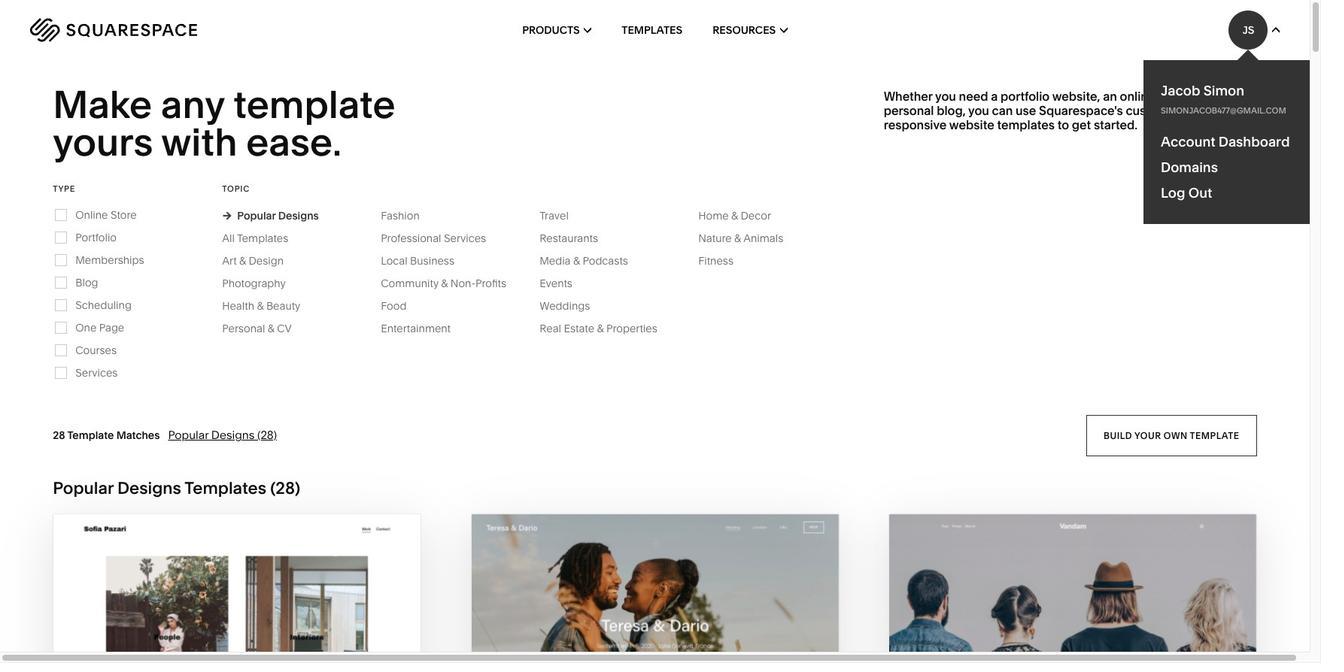 Task type: describe. For each thing, give the bounding box(es) containing it.
yours
[[53, 119, 153, 166]]

jacob simon simonjacob477@gmail.com
[[1161, 82, 1287, 116]]

art
[[222, 254, 237, 268]]

designs for popular designs (28)
[[211, 428, 255, 443]]

online store
[[75, 208, 137, 222]]

vandam image
[[890, 515, 1257, 664]]

nature & animals link
[[699, 232, 799, 245]]

home & decor link
[[699, 209, 786, 223]]

squarespace logo link
[[30, 18, 280, 42]]

popular for popular designs templates ( 28 )
[[53, 478, 114, 499]]

professional
[[381, 232, 441, 245]]

local
[[381, 254, 408, 268]]

community & non-profits link
[[381, 277, 522, 290]]

website,
[[1052, 89, 1101, 104]]

properties
[[607, 322, 658, 335]]

home & decor
[[699, 209, 771, 223]]

fashion link
[[381, 209, 435, 223]]

get
[[1072, 118, 1091, 133]]

template inside 'button'
[[1190, 430, 1240, 441]]

non-
[[451, 277, 476, 290]]

health
[[222, 299, 254, 313]]

media & podcasts
[[540, 254, 628, 268]]

real estate & properties link
[[540, 322, 673, 335]]

media
[[540, 254, 571, 268]]

real
[[540, 322, 561, 335]]

with
[[161, 119, 237, 166]]

log out
[[1161, 184, 1213, 202]]

& for decor
[[731, 209, 738, 223]]

personal & cv
[[222, 322, 292, 335]]

template
[[67, 429, 114, 442]]

pazari element
[[54, 515, 420, 664]]

health & beauty link
[[222, 299, 316, 313]]

templates link
[[622, 0, 683, 60]]

1 vertical spatial templates
[[237, 232, 288, 245]]

podcasts
[[583, 254, 628, 268]]

decor
[[741, 209, 771, 223]]

fitness link
[[699, 254, 749, 268]]

dario image
[[472, 515, 838, 664]]

& for animals
[[734, 232, 741, 245]]

restaurants link
[[540, 232, 613, 245]]

popular designs (28) link
[[168, 428, 277, 443]]

or
[[1194, 89, 1205, 104]]

design
[[249, 254, 284, 268]]

blog
[[75, 276, 98, 290]]

popular designs link
[[222, 209, 319, 223]]

community
[[381, 277, 439, 290]]

all
[[222, 232, 235, 245]]

any
[[161, 81, 225, 128]]

personal
[[884, 103, 934, 118]]

designs for popular designs templates ( 28 )
[[117, 478, 181, 499]]

entertainment
[[381, 322, 451, 335]]

one
[[75, 321, 97, 335]]

favorites
[[1205, 180, 1257, 191]]

2 vertical spatial templates
[[185, 478, 266, 499]]

need
[[959, 89, 988, 104]]

courses
[[75, 344, 117, 357]]

personal & cv link
[[222, 322, 307, 335]]

build
[[1104, 430, 1133, 441]]

(
[[270, 478, 276, 499]]

one page
[[75, 321, 124, 335]]

travel
[[540, 209, 569, 223]]

beauty
[[266, 299, 301, 313]]

memberships
[[75, 253, 144, 267]]

whether you need a portfolio website, an online store, or a personal blog, you can use squarespace's customizable and responsive website templates to get started.
[[884, 89, 1227, 133]]

domains
[[1161, 159, 1218, 176]]

home
[[699, 209, 729, 223]]

squarespace's
[[1039, 103, 1123, 118]]

professional services
[[381, 232, 486, 245]]

fashion
[[381, 209, 420, 223]]

your
[[1135, 430, 1162, 441]]

matches
[[116, 429, 160, 442]]

products button
[[522, 0, 592, 60]]

(28)
[[257, 428, 277, 443]]

professional services link
[[381, 232, 501, 245]]

portfolio
[[1001, 89, 1050, 104]]

1 vertical spatial services
[[75, 366, 118, 380]]

my favorites
[[1188, 180, 1257, 191]]

store,
[[1158, 89, 1191, 104]]

restaurants
[[540, 232, 598, 245]]



Task type: locate. For each thing, give the bounding box(es) containing it.
0 horizontal spatial services
[[75, 366, 118, 380]]

can
[[992, 103, 1013, 118]]

1 horizontal spatial you
[[968, 103, 989, 118]]

designs for popular designs
[[278, 209, 319, 223]]

weddings link
[[540, 299, 605, 313]]

entertainment link
[[381, 322, 466, 335]]

nature
[[699, 232, 732, 245]]

fitness
[[699, 254, 734, 268]]

nature & animals
[[699, 232, 784, 245]]

blog,
[[937, 103, 966, 118]]

website
[[950, 118, 995, 133]]

products
[[522, 23, 580, 37]]

1 horizontal spatial services
[[444, 232, 486, 245]]

out
[[1189, 184, 1213, 202]]

online
[[75, 208, 108, 222]]

simon
[[1204, 82, 1245, 99]]

js button
[[1229, 11, 1280, 50]]

popular down template
[[53, 478, 114, 499]]

templates
[[622, 23, 683, 37], [237, 232, 288, 245], [185, 478, 266, 499]]

my
[[1188, 180, 1203, 191]]

services down "courses"
[[75, 366, 118, 380]]

& for cv
[[268, 322, 275, 335]]

portfolio
[[75, 231, 117, 244]]

designs up all templates link
[[278, 209, 319, 223]]

profits
[[476, 277, 507, 290]]

& for podcasts
[[573, 254, 580, 268]]

& right health
[[257, 299, 264, 313]]

account dashboard link
[[1161, 133, 1304, 151]]

0 horizontal spatial designs
[[117, 478, 181, 499]]

weddings
[[540, 299, 590, 313]]

responsive
[[884, 118, 947, 133]]

& for non-
[[441, 277, 448, 290]]

& right media
[[573, 254, 580, 268]]

account
[[1161, 133, 1216, 151]]

resources button
[[713, 0, 788, 60]]

health & beauty
[[222, 299, 301, 313]]

popular designs templates ( 28 )
[[53, 478, 300, 499]]

use
[[1016, 103, 1037, 118]]

you
[[935, 89, 956, 104], [968, 103, 989, 118]]

photography link
[[222, 277, 301, 290]]

28 template matches
[[53, 429, 160, 442]]

)
[[295, 478, 300, 499]]

food link
[[381, 299, 422, 313]]

designs
[[278, 209, 319, 223], [211, 428, 255, 443], [117, 478, 181, 499]]

animals
[[744, 232, 784, 245]]

template inside make any template yours with ease.
[[233, 81, 396, 128]]

0 vertical spatial template
[[233, 81, 396, 128]]

28 down (28)
[[276, 478, 295, 499]]

services up 'business'
[[444, 232, 486, 245]]

whether
[[884, 89, 933, 104]]

0 horizontal spatial you
[[935, 89, 956, 104]]

you left 'can'
[[968, 103, 989, 118]]

designs down the matches
[[117, 478, 181, 499]]

services
[[444, 232, 486, 245], [75, 366, 118, 380]]

page
[[99, 321, 124, 335]]

1 horizontal spatial popular
[[168, 428, 209, 443]]

0 horizontal spatial template
[[233, 81, 396, 128]]

topic
[[222, 183, 250, 194]]

1 a from the left
[[991, 89, 998, 104]]

28 left template
[[53, 429, 65, 442]]

local business link
[[381, 254, 470, 268]]

1 vertical spatial designs
[[211, 428, 255, 443]]

popular designs
[[237, 209, 319, 223]]

2 horizontal spatial designs
[[278, 209, 319, 223]]

account dashboard
[[1161, 133, 1290, 151]]

1 vertical spatial 28
[[276, 478, 295, 499]]

1 horizontal spatial designs
[[211, 428, 255, 443]]

1 vertical spatial popular
[[168, 428, 209, 443]]

art & design link
[[222, 254, 299, 268]]

popular for popular designs (28)
[[168, 428, 209, 443]]

squarespace logo image
[[30, 18, 197, 42]]

resources
[[713, 23, 776, 37]]

2 vertical spatial popular
[[53, 478, 114, 499]]

& right home
[[731, 209, 738, 223]]

simonjacob477@gmail.com
[[1161, 105, 1287, 116]]

1 vertical spatial template
[[1190, 430, 1240, 441]]

dario element
[[472, 515, 838, 664]]

vandam element
[[890, 515, 1257, 664]]

pazari image
[[54, 515, 420, 664]]

store
[[111, 208, 137, 222]]

an
[[1103, 89, 1117, 104]]

& right nature
[[734, 232, 741, 245]]

popular for popular designs
[[237, 209, 276, 223]]

travel link
[[540, 209, 584, 223]]

2 a from the left
[[1208, 89, 1215, 104]]

domains link
[[1161, 159, 1304, 176]]

build your own template button
[[1087, 415, 1257, 457]]

food
[[381, 299, 407, 313]]

make any template yours with ease.
[[53, 81, 404, 166]]

2 vertical spatial designs
[[117, 478, 181, 499]]

events link
[[540, 277, 588, 290]]

a right or
[[1208, 89, 1215, 104]]

0 vertical spatial popular
[[237, 209, 276, 223]]

scheduling
[[75, 299, 132, 312]]

0 horizontal spatial a
[[991, 89, 998, 104]]

&
[[731, 209, 738, 223], [734, 232, 741, 245], [239, 254, 246, 268], [573, 254, 580, 268], [441, 277, 448, 290], [257, 299, 264, 313], [268, 322, 275, 335], [597, 322, 604, 335]]

& left cv
[[268, 322, 275, 335]]

& right estate
[[597, 322, 604, 335]]

popular right the matches
[[168, 428, 209, 443]]

0 horizontal spatial 28
[[53, 429, 65, 442]]

0 vertical spatial templates
[[622, 23, 683, 37]]

0 vertical spatial designs
[[278, 209, 319, 223]]

real estate & properties
[[540, 322, 658, 335]]

a right need
[[991, 89, 998, 104]]

dashboard
[[1219, 133, 1290, 151]]

all templates link
[[222, 232, 303, 245]]

own
[[1164, 430, 1188, 441]]

designs left (28)
[[211, 428, 255, 443]]

js
[[1243, 23, 1255, 37]]

1 horizontal spatial a
[[1208, 89, 1215, 104]]

templates
[[997, 118, 1055, 133]]

personal
[[222, 322, 265, 335]]

0 vertical spatial 28
[[53, 429, 65, 442]]

popular up all templates
[[237, 209, 276, 223]]

log out link
[[1161, 184, 1213, 202]]

& for beauty
[[257, 299, 264, 313]]

1 horizontal spatial 28
[[276, 478, 295, 499]]

& for design
[[239, 254, 246, 268]]

community & non-profits
[[381, 277, 507, 290]]

type
[[53, 183, 75, 194]]

0 horizontal spatial popular
[[53, 478, 114, 499]]

and
[[1206, 103, 1227, 118]]

1 horizontal spatial template
[[1190, 430, 1240, 441]]

& right art
[[239, 254, 246, 268]]

& left non- at the left top of page
[[441, 277, 448, 290]]

estate
[[564, 322, 595, 335]]

you left need
[[935, 89, 956, 104]]

0 vertical spatial services
[[444, 232, 486, 245]]

2 horizontal spatial popular
[[237, 209, 276, 223]]

cv
[[277, 322, 292, 335]]



Task type: vqa. For each thing, say whether or not it's contained in the screenshot.
Estate
yes



